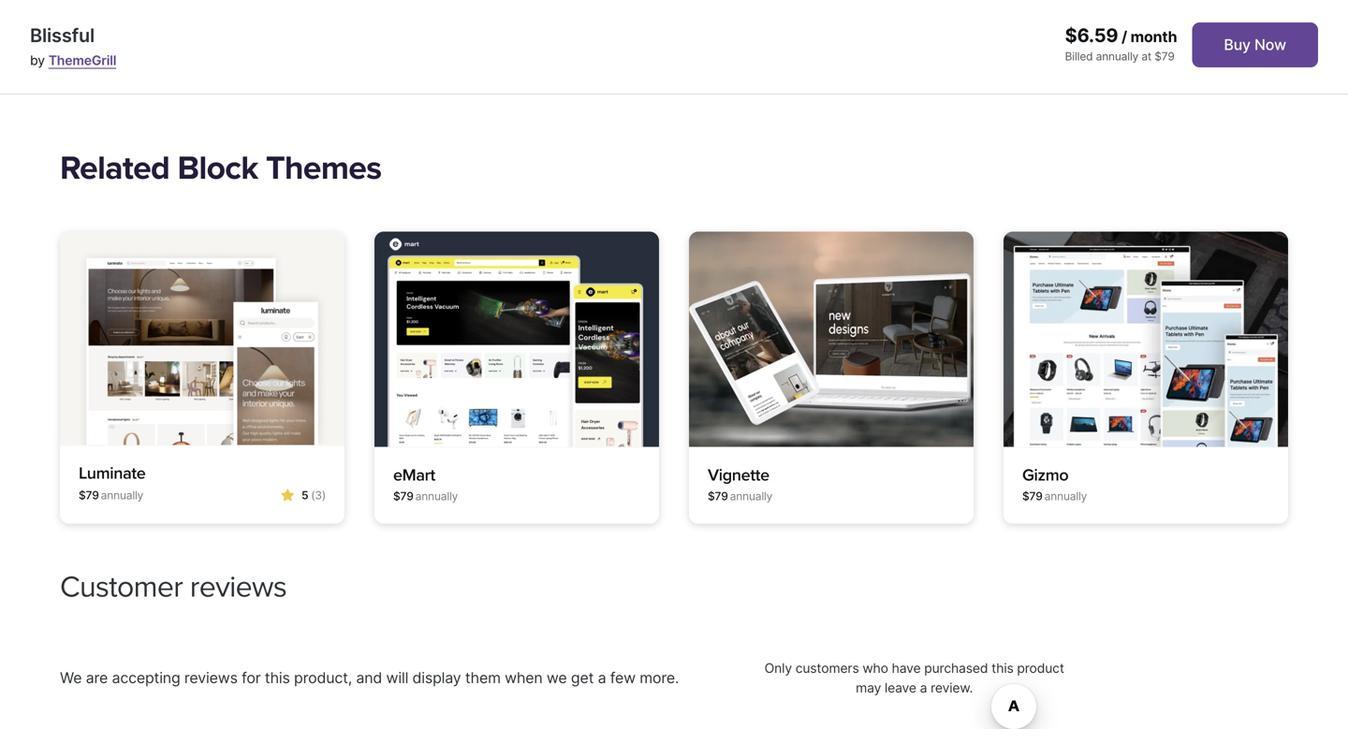 Task type: describe. For each thing, give the bounding box(es) containing it.
gizmo
[[1023, 466, 1069, 486]]

month
[[1131, 28, 1178, 46]]

who
[[863, 661, 889, 677]]

contact the blissful support team link
[[60, 29, 303, 47]]

buy
[[1225, 36, 1251, 54]]

only
[[765, 661, 792, 677]]

only customers who have purchased this product may leave a review.
[[765, 661, 1065, 696]]

themegrill
[[48, 52, 116, 68]]

buy now
[[1225, 36, 1287, 54]]

buy now link
[[1193, 22, 1319, 67]]

$6.59
[[1066, 24, 1119, 47]]

block
[[178, 148, 258, 188]]

accepting
[[112, 669, 180, 688]]

may
[[856, 681, 882, 696]]

emart link
[[393, 466, 435, 486]]

emart
[[393, 466, 435, 486]]

1 vertical spatial reviews
[[184, 669, 238, 688]]

this for product
[[992, 661, 1014, 677]]

$79 inside $6.59 / month billed annually at $79
[[1155, 50, 1175, 63]]

purchased
[[925, 661, 989, 677]]

5
[[302, 489, 309, 503]]

customers
[[796, 661, 860, 677]]

get
[[571, 669, 594, 688]]

vignette
[[708, 466, 770, 486]]

now
[[1255, 36, 1287, 54]]

emart $79 annually
[[393, 466, 458, 503]]

blissful inside blissful by themegrill
[[30, 24, 95, 47]]

$79 down luminate link
[[79, 489, 99, 503]]

(
[[311, 489, 315, 503]]

for
[[242, 669, 261, 688]]

gizmo link
[[1023, 466, 1069, 486]]

$79 for emart
[[393, 490, 414, 503]]

luminate link
[[79, 464, 146, 484]]

have
[[892, 661, 921, 677]]

more.
[[640, 669, 679, 688]]

a inside the only customers who have purchased this product may leave a review.
[[920, 681, 928, 696]]

contact
[[60, 29, 117, 47]]

luminate
[[79, 464, 146, 484]]

and
[[356, 669, 382, 688]]

will
[[386, 669, 409, 688]]

)
[[322, 489, 326, 503]]

gizmo $79 annually
[[1023, 466, 1088, 503]]

5 ( 3 )
[[302, 489, 326, 503]]

0 horizontal spatial a
[[598, 669, 606, 688]]



Task type: vqa. For each thing, say whether or not it's contained in the screenshot.
right the Flat
no



Task type: locate. For each thing, give the bounding box(es) containing it.
$79 for gizmo
[[1023, 490, 1043, 503]]

0 horizontal spatial this
[[265, 669, 290, 688]]

0 horizontal spatial blissful
[[30, 24, 95, 47]]

this left product
[[992, 661, 1014, 677]]

annually
[[1097, 50, 1139, 63], [101, 489, 143, 503], [416, 490, 458, 503], [730, 490, 773, 503], [1045, 490, 1088, 503]]

$79
[[1155, 50, 1175, 63], [79, 489, 99, 503], [393, 490, 414, 503], [708, 490, 728, 503], [1023, 490, 1043, 503]]

leave
[[885, 681, 917, 696]]

this inside the only customers who have purchased this product may leave a review.
[[992, 661, 1014, 677]]

reviews
[[190, 570, 287, 606], [184, 669, 238, 688]]

blissful
[[30, 24, 95, 47], [147, 29, 199, 47]]

support
[[202, 29, 260, 47]]

$6.59 / month billed annually at $79
[[1066, 24, 1178, 63]]

$79 inside vignette $79 annually
[[708, 490, 728, 503]]

billed
[[1066, 50, 1094, 63]]

vignette link
[[708, 466, 770, 486]]

this
[[992, 661, 1014, 677], [265, 669, 290, 688]]

annually inside vignette $79 annually
[[730, 490, 773, 503]]

a
[[598, 669, 606, 688], [920, 681, 928, 696]]

are
[[86, 669, 108, 688]]

product,
[[294, 669, 352, 688]]

team
[[264, 29, 303, 47]]

themes
[[266, 148, 382, 188]]

annually down vignette
[[730, 490, 773, 503]]

$79 down gizmo
[[1023, 490, 1043, 503]]

themegrill link
[[48, 52, 116, 68]]

related block themes
[[60, 148, 382, 188]]

customer
[[60, 570, 183, 606]]

annually for vignette
[[730, 490, 773, 503]]

annually for emart
[[416, 490, 458, 503]]

0 vertical spatial reviews
[[190, 570, 287, 606]]

3
[[315, 489, 322, 503]]

annually down gizmo link
[[1045, 490, 1088, 503]]

annually for gizmo
[[1045, 490, 1088, 503]]

review.
[[931, 681, 973, 696]]

we are accepting reviews for this product, and will display them when we get a few more.
[[60, 669, 679, 688]]

$79 annually
[[79, 489, 143, 503]]

$79 down emart
[[393, 490, 414, 503]]

$79 down vignette
[[708, 490, 728, 503]]

annually inside $6.59 / month billed annually at $79
[[1097, 50, 1139, 63]]

when
[[505, 669, 543, 688]]

1 horizontal spatial blissful
[[147, 29, 199, 47]]

a right leave
[[920, 681, 928, 696]]

by
[[30, 52, 45, 68]]

1 horizontal spatial a
[[920, 681, 928, 696]]

display
[[413, 669, 461, 688]]

product
[[1018, 661, 1065, 677]]

this for product,
[[265, 669, 290, 688]]

$79 inside gizmo $79 annually
[[1023, 490, 1043, 503]]

blissful by themegrill
[[30, 24, 116, 68]]

annually down emart link
[[416, 490, 458, 503]]

reviews up for
[[190, 570, 287, 606]]

blissful up themegrill link
[[30, 24, 95, 47]]

we
[[60, 669, 82, 688]]

the
[[120, 29, 144, 47]]

$79 inside the emart $79 annually
[[393, 490, 414, 503]]

a right "get"
[[598, 669, 606, 688]]

blissful right the at the top of the page
[[147, 29, 199, 47]]

few
[[611, 669, 636, 688]]

vignette $79 annually
[[708, 466, 773, 503]]

annually down luminate link
[[101, 489, 143, 503]]

customer reviews
[[60, 570, 287, 606]]

we
[[547, 669, 567, 688]]

/
[[1122, 28, 1128, 46]]

at
[[1142, 50, 1152, 63]]

$79 for vignette
[[708, 490, 728, 503]]

related
[[60, 148, 170, 188]]

annually inside gizmo $79 annually
[[1045, 490, 1088, 503]]

reviews left for
[[184, 669, 238, 688]]

annually down /
[[1097, 50, 1139, 63]]

$79 right at
[[1155, 50, 1175, 63]]

contact the blissful support team
[[60, 29, 303, 47]]

them
[[465, 669, 501, 688]]

this right for
[[265, 669, 290, 688]]

annually inside the emart $79 annually
[[416, 490, 458, 503]]

1 horizontal spatial this
[[992, 661, 1014, 677]]



